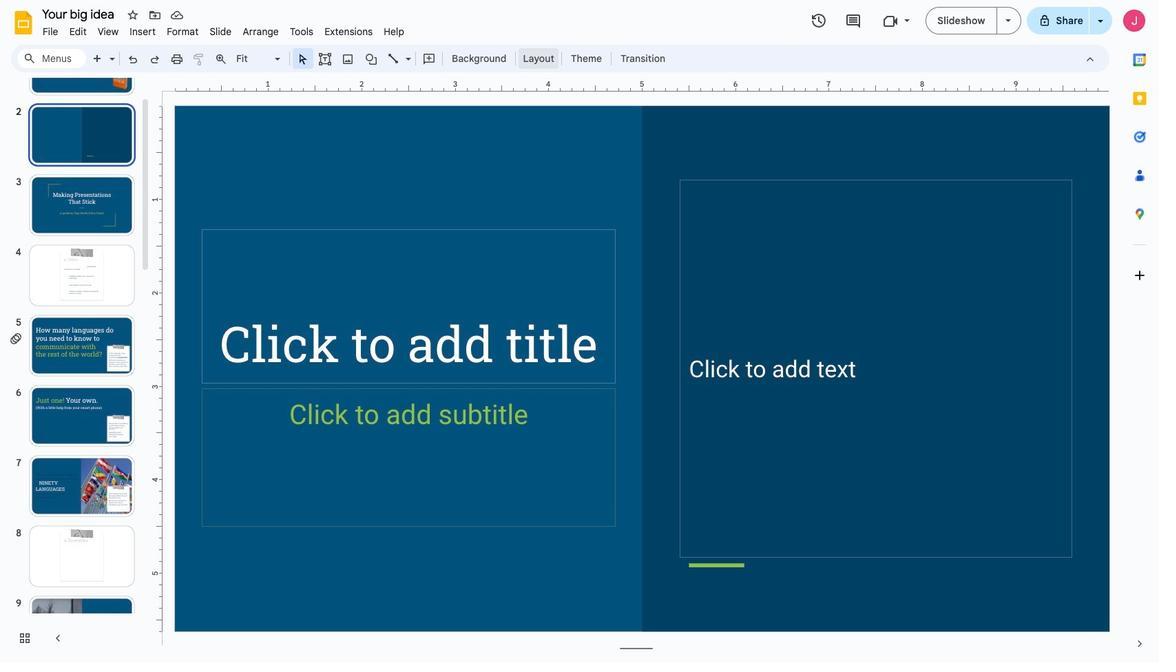 Task type: describe. For each thing, give the bounding box(es) containing it.
select (esc) image
[[296, 52, 310, 66]]

show all comments image
[[845, 13, 862, 29]]

insert image image
[[340, 49, 356, 68]]

2 menu item from the left
[[64, 23, 92, 40]]

3 menu item from the left
[[92, 23, 124, 40]]

main toolbar
[[85, 48, 673, 69]]

7 menu item from the left
[[237, 23, 284, 40]]

slides home image
[[11, 10, 36, 35]]

Zoom text field
[[234, 49, 273, 68]]

menu bar banner
[[0, 0, 1160, 663]]

document status: saved to drive. image
[[170, 8, 184, 22]]

select line image
[[402, 50, 411, 54]]

move image
[[148, 8, 162, 22]]

10 menu item from the left
[[378, 23, 410, 40]]

6 menu item from the left
[[204, 23, 237, 40]]

star image
[[126, 8, 140, 22]]

Zoom field
[[232, 49, 287, 69]]

8 menu item from the left
[[284, 23, 319, 40]]

9 menu item from the left
[[319, 23, 378, 40]]



Task type: locate. For each thing, give the bounding box(es) containing it.
menu item up zoom field
[[237, 23, 284, 40]]

redo (⌘y) image
[[148, 52, 162, 66]]

zoom image
[[214, 52, 228, 66]]

application
[[0, 0, 1160, 663]]

share. private to only me. image
[[1039, 14, 1051, 27]]

menu item up select line image
[[378, 23, 410, 40]]

menu item up new slide with layout icon
[[92, 23, 124, 40]]

last edit was seconds ago image
[[811, 12, 828, 29]]

menu item up select (esc) icon
[[284, 23, 319, 40]]

menu bar
[[37, 18, 410, 41]]

Star checkbox
[[123, 6, 143, 25]]

menu item up zoom image
[[204, 23, 237, 40]]

undo (⌘z) image
[[126, 52, 140, 66]]

menu item
[[37, 23, 64, 40], [64, 23, 92, 40], [92, 23, 124, 40], [124, 23, 161, 40], [161, 23, 204, 40], [204, 23, 237, 40], [237, 23, 284, 40], [284, 23, 319, 40], [319, 23, 378, 40], [378, 23, 410, 40]]

text box image
[[318, 52, 332, 66]]

quick sharing actions image
[[1098, 20, 1104, 41]]

4 menu item from the left
[[124, 23, 161, 40]]

5 menu item from the left
[[161, 23, 204, 40]]

add comment (⌘+option+m) image
[[422, 52, 436, 66]]

Menus field
[[17, 49, 86, 68]]

print (⌘p) image
[[170, 52, 184, 66]]

menu item down the rename text field
[[64, 23, 92, 40]]

1 menu item from the left
[[37, 23, 64, 40]]

menu item down star icon
[[124, 23, 161, 40]]

tab list
[[1121, 41, 1160, 625]]

line image
[[387, 52, 401, 66]]

menu item down document status: saved to drive. 'icon'
[[161, 23, 204, 40]]

hide the menus (ctrl+shift+f) image
[[1084, 52, 1097, 66]]

shape image
[[363, 49, 379, 68]]

new slide with layout image
[[106, 50, 115, 54]]

new slide (ctrl+m) image
[[91, 52, 105, 66]]

navigation
[[0, 20, 152, 663]]

menu item up insert image
[[319, 23, 378, 40]]

Rename text field
[[37, 6, 122, 22]]

menu bar inside menu bar banner
[[37, 18, 410, 41]]

menu item up menus field
[[37, 23, 64, 40]]

tab list inside menu bar banner
[[1121, 41, 1160, 625]]

presentation options image
[[1006, 19, 1011, 22]]

paint format image
[[192, 52, 206, 66]]



Task type: vqa. For each thing, say whether or not it's contained in the screenshot.
Simple
no



